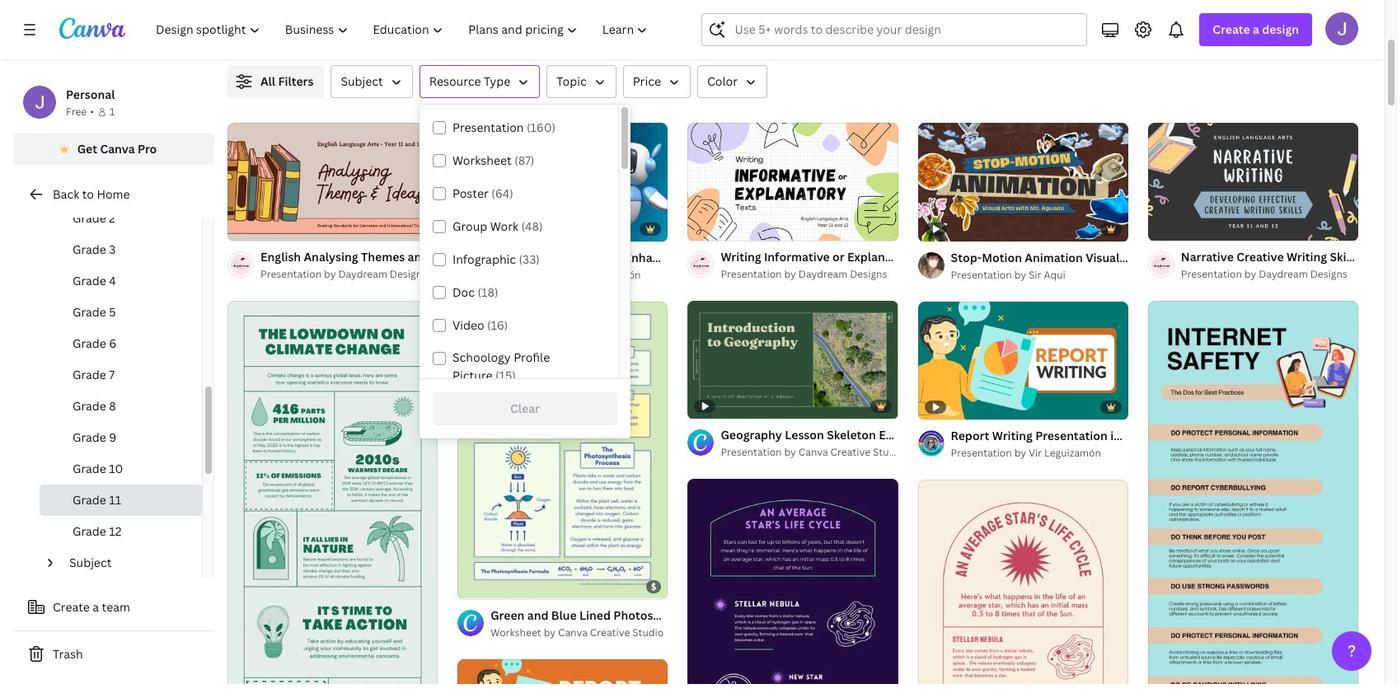Task type: vqa. For each thing, say whether or not it's contained in the screenshot.


Task type: locate. For each thing, give the bounding box(es) containing it.
a left team
[[93, 599, 99, 615]]

1 for 1 of 12
[[699, 221, 704, 233]]

subject button
[[331, 65, 413, 98], [63, 547, 192, 579]]

11 grade from the top
[[73, 524, 106, 539]]

6 grade from the top
[[73, 367, 106, 383]]

2 vertical spatial worksheet
[[491, 625, 541, 639]]

1 inside 1 of 22 link
[[1160, 221, 1165, 233]]

0 vertical spatial creative
[[831, 446, 871, 460]]

of
[[706, 221, 716, 233], [1167, 221, 1176, 233], [246, 222, 255, 234]]

2 horizontal spatial of
[[1167, 221, 1176, 233]]

infographic (33)
[[453, 251, 540, 267]]

0 vertical spatial subject
[[341, 73, 383, 89]]

green lined climate change environment infographic image
[[228, 301, 438, 684]]

poster
[[453, 185, 489, 201]]

group
[[453, 218, 487, 234]]

create a team
[[53, 599, 130, 615]]

0 horizontal spatial studio
[[633, 625, 664, 639]]

presentation by canva creative studio link
[[721, 445, 904, 461]]

3
[[109, 242, 116, 257]]

1 grade from the top
[[73, 210, 106, 226]]

1 presentation by daydream designs link from the left
[[261, 266, 438, 283]]

presentation by daydream designs
[[261, 267, 427, 281], [721, 267, 887, 281], [1181, 267, 1348, 281]]

0 vertical spatial vir
[[569, 268, 582, 282]]

12 inside grade 12 link
[[109, 524, 122, 539]]

1 vertical spatial worksheet
[[748, 607, 808, 623]]

a for design
[[1253, 21, 1260, 37]]

1 horizontal spatial presentation by vir leguizamón link
[[951, 445, 1128, 462]]

grade for grade 11
[[73, 492, 106, 508]]

0 vertical spatial 12
[[718, 221, 728, 233]]

1 vertical spatial creative
[[590, 625, 630, 639]]

1 horizontal spatial designs
[[850, 267, 887, 281]]

1 horizontal spatial subject button
[[331, 65, 413, 98]]

presentation by daydream designs for 1 of 22
[[1181, 267, 1348, 281]]

2 presentation by daydream designs link from the left
[[721, 266, 898, 283]]

of for 22
[[1167, 221, 1176, 233]]

1 horizontal spatial create
[[1213, 21, 1250, 37]]

0 horizontal spatial of
[[246, 222, 255, 234]]

grade left 3
[[73, 242, 106, 257]]

2 horizontal spatial canva
[[799, 446, 828, 460]]

1 vertical spatial a
[[93, 599, 99, 615]]

grade for grade 10
[[73, 461, 106, 477]]

grade 10 link
[[40, 453, 202, 485]]

create inside dropdown button
[[1213, 21, 1250, 37]]

get canva pro button
[[13, 134, 214, 165]]

None search field
[[702, 13, 1088, 46]]

0 vertical spatial studio
[[873, 446, 904, 460]]

1 vertical spatial subject button
[[63, 547, 192, 579]]

jacob simon image
[[1326, 12, 1359, 45]]

22
[[1178, 221, 1188, 233]]

1 vertical spatial canva
[[799, 446, 828, 460]]

1 vertical spatial studio
[[633, 625, 664, 639]]

1 of 12 link
[[688, 123, 898, 241]]

4
[[109, 273, 116, 289]]

1 horizontal spatial canva
[[558, 625, 588, 639]]

3 presentation by daydream designs from the left
[[1181, 267, 1348, 281]]

0 vertical spatial leguizamón
[[584, 268, 641, 282]]

0 vertical spatial create
[[1213, 21, 1250, 37]]

12
[[718, 221, 728, 233], [109, 524, 122, 539]]

daydream for 13
[[338, 267, 387, 281]]

sir
[[1029, 268, 1042, 282]]

2 grade from the top
[[73, 242, 106, 257]]

all filters button
[[228, 65, 324, 98]]

designs for 1 of 13
[[390, 267, 427, 281]]

to
[[82, 186, 94, 202]]

grade 4 link
[[40, 265, 202, 297]]

by
[[324, 267, 336, 281], [784, 267, 796, 281], [1245, 267, 1257, 281], [554, 268, 566, 282], [1015, 268, 1026, 282], [784, 446, 796, 460], [1015, 446, 1026, 460], [544, 625, 556, 639]]

grade left the 5
[[73, 304, 106, 320]]

grade 2
[[73, 210, 115, 226]]

worksheet up poster (64)
[[453, 153, 512, 168]]

poster (64)
[[453, 185, 514, 201]]

grade 6 link
[[40, 328, 202, 359]]

1 horizontal spatial leguizamón
[[1045, 446, 1101, 460]]

(16)
[[487, 317, 508, 333]]

2
[[109, 210, 115, 226]]

color
[[707, 73, 738, 89]]

grade left 6 on the left of the page
[[73, 336, 106, 351]]

presentation by sir aqui link
[[951, 267, 1128, 283]]

1 horizontal spatial of
[[706, 221, 716, 233]]

canva inside button
[[100, 141, 135, 157]]

subject down grade 12 on the bottom left
[[69, 555, 112, 571]]

1 horizontal spatial vir
[[1029, 446, 1042, 460]]

2 presentation by daydream designs from the left
[[721, 267, 887, 281]]

0 horizontal spatial presentation by vir leguizamón
[[491, 268, 641, 282]]

2 vertical spatial canva
[[558, 625, 588, 639]]

clear button
[[433, 392, 618, 425]]

trash link
[[13, 638, 214, 671]]

2 horizontal spatial presentation by daydream designs link
[[1181, 266, 1359, 283]]

templates
[[249, 85, 306, 101]]

grade left 2
[[73, 210, 106, 226]]

grade 12 link
[[40, 516, 202, 547]]

0 horizontal spatial daydream
[[338, 267, 387, 281]]

resource
[[429, 73, 481, 89]]

grade left 10
[[73, 461, 106, 477]]

0 vertical spatial presentation by vir leguizamón link
[[491, 267, 668, 283]]

3 daydream from the left
[[1259, 267, 1308, 281]]

worksheet down the green
[[491, 625, 541, 639]]

green
[[491, 607, 525, 623]]

1 designs from the left
[[390, 267, 427, 281]]

vir
[[569, 268, 582, 282], [1029, 446, 1042, 460]]

grade 5
[[73, 304, 116, 320]]

presentation by daydream designs for 1 of 13
[[261, 267, 427, 281]]

0 horizontal spatial create
[[53, 599, 90, 615]]

(48)
[[521, 218, 543, 234]]

grade for grade 5
[[73, 304, 106, 320]]

canva
[[100, 141, 135, 157], [799, 446, 828, 460], [558, 625, 588, 639]]

0 horizontal spatial a
[[93, 599, 99, 615]]

2 daydream from the left
[[799, 267, 848, 281]]

2 horizontal spatial daydream
[[1259, 267, 1308, 281]]

aqui
[[1044, 268, 1066, 282]]

presentation by daydream designs link
[[261, 266, 438, 283], [721, 266, 898, 283], [1181, 266, 1359, 283]]

grade 2 link
[[40, 203, 202, 234]]

of inside "link"
[[706, 221, 716, 233]]

grade 4
[[73, 273, 116, 289]]

1 vertical spatial create
[[53, 599, 90, 615]]

3 grade from the top
[[73, 273, 106, 289]]

subject
[[341, 73, 383, 89], [69, 555, 112, 571]]

0 horizontal spatial designs
[[390, 267, 427, 281]]

0 vertical spatial a
[[1253, 21, 1260, 37]]

a left design
[[1253, 21, 1260, 37]]

back to home link
[[13, 178, 214, 211]]

grade 8 link
[[40, 391, 202, 422]]

design
[[1262, 21, 1299, 37]]

0 horizontal spatial presentation by daydream designs link
[[261, 266, 438, 283]]

2 designs from the left
[[850, 267, 887, 281]]

grade for grade 3
[[73, 242, 106, 257]]

(18)
[[478, 284, 498, 300]]

grade 3 link
[[40, 234, 202, 265]]

doc
[[453, 284, 475, 300]]

worksheet right 'biology'
[[748, 607, 808, 623]]

green and blue lined photosynthesis biology worksheet image
[[458, 301, 668, 599]]

Search search field
[[735, 14, 1077, 45]]

0 vertical spatial subject button
[[331, 65, 413, 98]]

0 horizontal spatial subject
[[69, 555, 112, 571]]

5 grade from the top
[[73, 336, 106, 351]]

1 vertical spatial vir
[[1029, 446, 1042, 460]]

grade for grade 12
[[73, 524, 106, 539]]

designs for 1 of 22
[[1311, 267, 1348, 281]]

presentation
[[453, 120, 524, 135], [261, 267, 322, 281], [721, 267, 782, 281], [1181, 267, 1242, 281], [491, 268, 552, 282], [951, 268, 1012, 282], [721, 446, 782, 460], [951, 446, 1012, 460]]

10 grade from the top
[[73, 492, 106, 508]]

a inside dropdown button
[[1253, 21, 1260, 37]]

topic button
[[547, 65, 616, 98]]

1 vertical spatial leguizamón
[[1045, 446, 1101, 460]]

1 horizontal spatial 12
[[718, 221, 728, 233]]

of for 13
[[246, 222, 255, 234]]

1 horizontal spatial presentation by vir leguizamón
[[951, 446, 1101, 460]]

subject button down grade 12 on the bottom left
[[63, 547, 192, 579]]

report writing expressions infographic in green and orange illustrative style image
[[458, 659, 668, 684]]

grade left 4
[[73, 273, 106, 289]]

designs for 1 of 12
[[850, 267, 887, 281]]

yellow and red lined star life cycle astronomy infographic image
[[918, 480, 1128, 684]]

subject button down top level navigation element
[[331, 65, 413, 98]]

grade down grade 11
[[73, 524, 106, 539]]

12 inside 1 of 12 "link"
[[718, 221, 728, 233]]

price
[[633, 73, 661, 89]]

lined
[[580, 607, 611, 623]]

1 horizontal spatial presentation by daydream designs link
[[721, 266, 898, 283]]

0 horizontal spatial subject button
[[63, 547, 192, 579]]

leguizamón
[[584, 268, 641, 282], [1045, 446, 1101, 460]]

0 vertical spatial presentation by vir leguizamón
[[491, 268, 641, 282]]

0 horizontal spatial vir
[[569, 268, 582, 282]]

video
[[453, 317, 484, 333]]

1 vertical spatial 12
[[109, 524, 122, 539]]

create left team
[[53, 599, 90, 615]]

1 inside 1 of 12 "link"
[[699, 221, 704, 233]]

a inside button
[[93, 599, 99, 615]]

create inside button
[[53, 599, 90, 615]]

1 horizontal spatial a
[[1253, 21, 1260, 37]]

presentation by vir leguizamón link
[[491, 267, 668, 283], [951, 445, 1128, 462]]

7
[[109, 367, 115, 383]]

1 inside 'link'
[[239, 222, 244, 234]]

daydream
[[338, 267, 387, 281], [799, 267, 848, 281], [1259, 267, 1308, 281]]

presentation by vir leguizamón
[[491, 268, 641, 282], [951, 446, 1101, 460]]

subject right filters in the top of the page
[[341, 73, 383, 89]]

grade 5 link
[[40, 297, 202, 328]]

back to home
[[53, 186, 130, 202]]

0 horizontal spatial presentation by vir leguizamón link
[[491, 267, 668, 283]]

1 horizontal spatial subject
[[341, 73, 383, 89]]

grade left 8
[[73, 398, 106, 414]]

8 grade from the top
[[73, 430, 106, 445]]

5
[[109, 304, 116, 320]]

grade
[[73, 210, 106, 226], [73, 242, 106, 257], [73, 273, 106, 289], [73, 304, 106, 320], [73, 336, 106, 351], [73, 367, 106, 383], [73, 398, 106, 414], [73, 430, 106, 445], [73, 461, 106, 477], [73, 492, 106, 508], [73, 524, 106, 539]]

1 presentation by daydream designs from the left
[[261, 267, 427, 281]]

2 horizontal spatial presentation by daydream designs
[[1181, 267, 1348, 281]]

presentation by daydream designs link for 1 of 22
[[1181, 266, 1359, 283]]

2 horizontal spatial designs
[[1311, 267, 1348, 281]]

9 grade from the top
[[73, 461, 106, 477]]

worksheet (87)
[[453, 153, 535, 168]]

3 presentation by daydream designs link from the left
[[1181, 266, 1359, 283]]

1 horizontal spatial presentation by daydream designs
[[721, 267, 887, 281]]

537
[[228, 85, 247, 101]]

work
[[490, 218, 519, 234]]

of inside 'link'
[[246, 222, 255, 234]]

$
[[651, 580, 657, 592]]

7 grade from the top
[[73, 398, 106, 414]]

1 vertical spatial presentation by vir leguizamón link
[[951, 445, 1128, 462]]

0 horizontal spatial creative
[[590, 625, 630, 639]]

1 vertical spatial presentation by vir leguizamón
[[951, 446, 1101, 460]]

a
[[1253, 21, 1260, 37], [93, 599, 99, 615]]

1 horizontal spatial daydream
[[799, 267, 848, 281]]

schoology
[[453, 350, 511, 365]]

grade left 11
[[73, 492, 106, 508]]

8
[[109, 398, 116, 414]]

0 horizontal spatial 12
[[109, 524, 122, 539]]

3 designs from the left
[[1311, 267, 1348, 281]]

0 horizontal spatial presentation by daydream designs
[[261, 267, 427, 281]]

0 vertical spatial canva
[[100, 141, 135, 157]]

personal
[[66, 87, 115, 102]]

grade 7 link
[[40, 359, 202, 391]]

grade left 7 on the left of the page
[[73, 367, 106, 383]]

create left design
[[1213, 21, 1250, 37]]

1 daydream from the left
[[338, 267, 387, 281]]

grade left 9
[[73, 430, 106, 445]]

0 horizontal spatial canva
[[100, 141, 135, 157]]

4 grade from the top
[[73, 304, 106, 320]]

•
[[90, 105, 94, 119]]



Task type: describe. For each thing, give the bounding box(es) containing it.
canva inside green and blue lined photosynthesis biology worksheet worksheet by canva creative studio
[[558, 625, 588, 639]]

green and blue lined photosynthesis biology worksheet worksheet by canva creative studio
[[491, 607, 808, 639]]

clear
[[510, 401, 540, 416]]

(64)
[[492, 185, 514, 201]]

top level navigation element
[[145, 13, 662, 46]]

grade for grade 9
[[73, 430, 106, 445]]

price button
[[623, 65, 691, 98]]

english analysing themes and ideas presentation beige pink lined style image
[[228, 123, 438, 241]]

grade for grade 6
[[73, 336, 106, 351]]

team
[[102, 599, 130, 615]]

presentation (160)
[[453, 120, 556, 135]]

filters
[[278, 73, 314, 89]]

presentation by daydream designs link for 1 of 13
[[261, 266, 438, 283]]

of for 12
[[706, 221, 716, 233]]

1 of 22 link
[[1148, 123, 1359, 241]]

1 of 13
[[239, 222, 268, 234]]

biology
[[703, 607, 745, 623]]

create for create a design
[[1213, 21, 1250, 37]]

9
[[109, 430, 117, 445]]

type
[[484, 73, 511, 89]]

grade 3
[[73, 242, 116, 257]]

back
[[53, 186, 79, 202]]

green and blue lined photosynthesis biology worksheet link
[[491, 606, 808, 625]]

grade 11
[[73, 492, 121, 508]]

a for team
[[93, 599, 99, 615]]

grade for grade 4
[[73, 273, 106, 289]]

color button
[[697, 65, 768, 98]]

13
[[257, 222, 268, 234]]

grade 7
[[73, 367, 115, 383]]

worksheet by canva creative studio link
[[491, 625, 668, 641]]

video (16)
[[453, 317, 508, 333]]

get canva pro
[[77, 141, 157, 157]]

grade 8
[[73, 398, 116, 414]]

grade 10
[[73, 461, 123, 477]]

creative inside green and blue lined photosynthesis biology worksheet worksheet by canva creative studio
[[590, 625, 630, 639]]

daydream for 12
[[799, 267, 848, 281]]

1 for 1 of 22
[[1160, 221, 1165, 233]]

pro
[[138, 141, 157, 157]]

presentation by sir aqui
[[951, 268, 1066, 282]]

0 horizontal spatial leguizamón
[[584, 268, 641, 282]]

(15)
[[496, 368, 516, 383]]

group work (48)
[[453, 218, 543, 234]]

(33)
[[519, 251, 540, 267]]

1 horizontal spatial creative
[[831, 446, 871, 460]]

presentation by canva creative studio
[[721, 446, 904, 460]]

resource type button
[[420, 65, 540, 98]]

presentation by vir leguizamón for the top presentation by vir leguizamón link
[[491, 268, 641, 282]]

resource type
[[429, 73, 511, 89]]

grade 9 link
[[40, 422, 202, 453]]

get
[[77, 141, 97, 157]]

create a team button
[[13, 591, 214, 624]]

free
[[66, 105, 87, 119]]

grade 9
[[73, 430, 117, 445]]

indigo and purple lined star life cycle astronomy infographic image
[[688, 479, 898, 684]]

(87)
[[515, 153, 535, 168]]

1 of 22
[[1160, 221, 1188, 233]]

and
[[527, 607, 549, 623]]

by inside green and blue lined photosynthesis biology worksheet worksheet by canva creative studio
[[544, 625, 556, 639]]

narrative creative writing skills english presentation in charcoal colourful fun style image
[[1148, 123, 1359, 241]]

presentation by daydream designs for 1 of 12
[[721, 267, 887, 281]]

0 vertical spatial worksheet
[[453, 153, 512, 168]]

537 templates
[[228, 85, 306, 101]]

(160)
[[527, 120, 556, 135]]

1 horizontal spatial studio
[[873, 446, 904, 460]]

blue
[[551, 607, 577, 623]]

create for create a team
[[53, 599, 90, 615]]

1 for 1
[[110, 105, 115, 119]]

studio inside green and blue lined photosynthesis biology worksheet worksheet by canva creative studio
[[633, 625, 664, 639]]

create a design button
[[1200, 13, 1312, 46]]

home
[[97, 186, 130, 202]]

create a design
[[1213, 21, 1299, 37]]

1 vertical spatial subject
[[69, 555, 112, 571]]

presentation by vir leguizamón for rightmost presentation by vir leguizamón link
[[951, 446, 1101, 460]]

1 of 13 link
[[228, 123, 438, 241]]

doc (18)
[[453, 284, 498, 300]]

grade for grade 7
[[73, 367, 106, 383]]

11
[[109, 492, 121, 508]]

schoology profile picture
[[453, 350, 550, 383]]

topic
[[557, 73, 587, 89]]

trash
[[53, 646, 83, 662]]

1 of 12
[[699, 221, 728, 233]]

1 for 1 of 13
[[239, 222, 244, 234]]

profile
[[514, 350, 550, 365]]

daydream for 22
[[1259, 267, 1308, 281]]

photosynthesis
[[614, 607, 700, 623]]

6
[[109, 336, 117, 351]]

grade for grade 8
[[73, 398, 106, 414]]

grade 12
[[73, 524, 122, 539]]

free •
[[66, 105, 94, 119]]

10
[[109, 461, 123, 477]]

presentation by daydream designs link for 1 of 12
[[721, 266, 898, 283]]

grade for grade 2
[[73, 210, 106, 226]]

writing informative or explanatory texts english presentation in colorful pastel doodle style image
[[688, 123, 898, 241]]

all
[[261, 73, 275, 89]]

grade 6
[[73, 336, 117, 351]]



